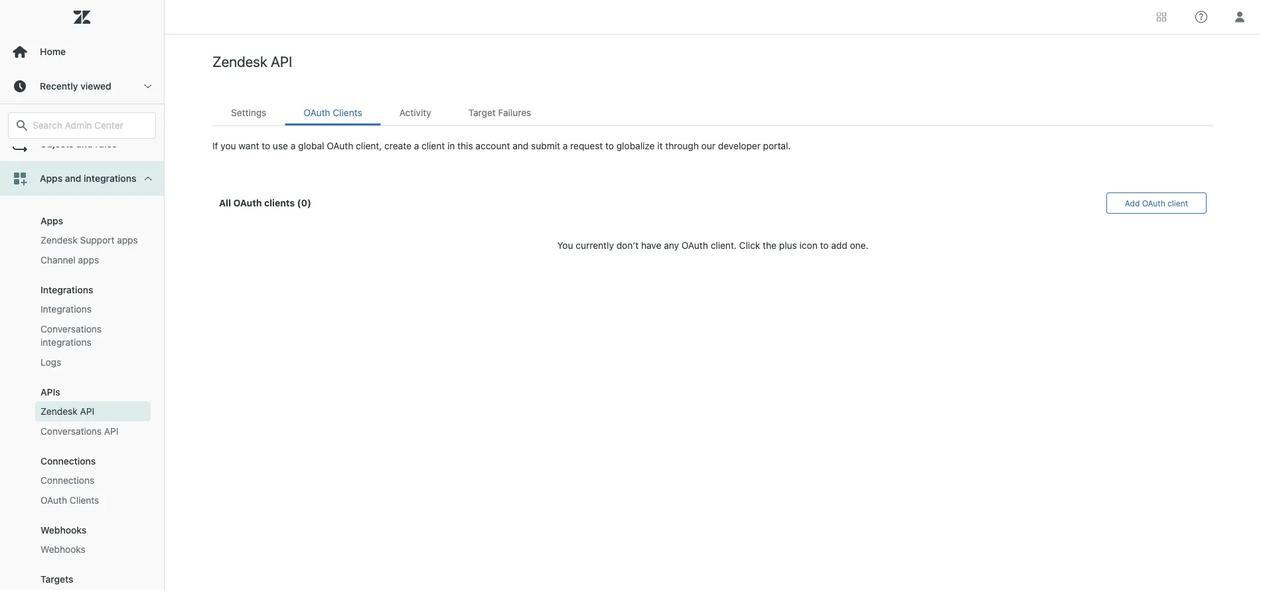 Task type: vqa. For each thing, say whether or not it's contained in the screenshot.
'search field'
yes



Task type: locate. For each thing, give the bounding box(es) containing it.
logs link
[[35, 353, 151, 373]]

0 vertical spatial connections element
[[41, 456, 96, 467]]

2 webhooks element from the top
[[41, 543, 85, 557]]

webhooks for 1st webhooks element from the top of the apps and integrations group
[[41, 525, 86, 536]]

connections
[[41, 456, 96, 467], [41, 475, 94, 486]]

objects and rules button
[[0, 127, 164, 161]]

apps inside group
[[41, 215, 63, 226]]

zendesk support apps link
[[35, 230, 151, 250]]

conversations down integrations link
[[41, 324, 102, 335]]

help image
[[1196, 11, 1208, 23]]

integrations element down channel apps element
[[41, 285, 93, 296]]

api up conversations api link
[[80, 406, 94, 417]]

apps for apps element in the left of the page
[[41, 215, 63, 226]]

connections link
[[35, 471, 151, 491]]

integrations for first integrations 'element' from the bottom of the apps and integrations group
[[41, 304, 92, 315]]

1 vertical spatial apps
[[41, 215, 63, 226]]

1 vertical spatial connections element
[[41, 474, 94, 487]]

1 webhooks from the top
[[41, 525, 86, 536]]

integrations element
[[41, 285, 93, 296], [41, 303, 92, 316]]

integrations down rules
[[84, 173, 136, 184]]

2 webhooks from the top
[[41, 544, 85, 555]]

zendesk inside zendesk api element
[[41, 406, 78, 417]]

tree inside 'primary' element
[[0, 127, 164, 590]]

api
[[80, 406, 94, 417], [104, 426, 119, 437]]

0 vertical spatial integrations
[[41, 285, 93, 296]]

0 horizontal spatial api
[[80, 406, 94, 417]]

integrations element up conversations integrations
[[41, 303, 92, 316]]

webhooks element down oauth clients element at the left bottom of page
[[41, 525, 86, 536]]

0 vertical spatial webhooks element
[[41, 525, 86, 536]]

1 vertical spatial zendesk
[[41, 406, 78, 417]]

conversations down zendesk api element
[[41, 426, 102, 437]]

2 conversations from the top
[[41, 426, 102, 437]]

zendesk down the apis element
[[41, 406, 78, 417]]

1 horizontal spatial apps
[[117, 235, 138, 246]]

and inside 'apps and integrations' dropdown button
[[65, 173, 81, 184]]

zendesk products image
[[1158, 12, 1167, 22]]

integrations down channel apps element
[[41, 285, 93, 296]]

and down search admin center field in the top left of the page
[[76, 138, 93, 149]]

clients
[[70, 495, 99, 506]]

zendesk api link
[[35, 402, 151, 422]]

2 integrations from the top
[[41, 304, 92, 315]]

zendesk for zendesk support apps
[[41, 235, 78, 246]]

0 vertical spatial integrations
[[84, 173, 136, 184]]

apps
[[40, 173, 63, 184], [41, 215, 63, 226]]

conversations for integrations
[[41, 324, 102, 335]]

integrations up conversations integrations
[[41, 304, 92, 315]]

1 vertical spatial webhooks element
[[41, 543, 85, 557]]

connections element
[[41, 456, 96, 467], [41, 474, 94, 487]]

0 vertical spatial apps
[[117, 235, 138, 246]]

webhooks element up targets
[[41, 543, 85, 557]]

1 integrations from the top
[[41, 285, 93, 296]]

zendesk
[[41, 235, 78, 246], [41, 406, 78, 417]]

apps down objects
[[40, 173, 63, 184]]

0 vertical spatial apps
[[40, 173, 63, 184]]

logs
[[41, 357, 61, 368]]

apis
[[41, 387, 60, 398]]

1 vertical spatial and
[[65, 173, 81, 184]]

0 horizontal spatial apps
[[78, 255, 99, 266]]

integrations inside conversations integrations
[[41, 337, 91, 348]]

integrations
[[41, 285, 93, 296], [41, 304, 92, 315]]

0 vertical spatial api
[[80, 406, 94, 417]]

conversations
[[41, 324, 102, 335], [41, 426, 102, 437]]

zendesk api element
[[41, 405, 94, 418]]

zendesk up channel
[[41, 235, 78, 246]]

2 zendesk from the top
[[41, 406, 78, 417]]

webhooks element
[[41, 525, 86, 536], [41, 543, 85, 557]]

1 vertical spatial apps
[[78, 255, 99, 266]]

zendesk support apps
[[41, 235, 138, 246]]

apps inside dropdown button
[[40, 173, 63, 184]]

none search field inside 'primary' element
[[1, 112, 163, 139]]

apps right support
[[117, 235, 138, 246]]

1 vertical spatial conversations
[[41, 426, 102, 437]]

0 vertical spatial integrations element
[[41, 285, 93, 296]]

1 vertical spatial integrations element
[[41, 303, 92, 316]]

connections element up "oauth clients"
[[41, 474, 94, 487]]

1 connections element from the top
[[41, 456, 96, 467]]

0 vertical spatial zendesk
[[41, 235, 78, 246]]

tree item containing apps and integrations
[[0, 161, 164, 590]]

1 vertical spatial api
[[104, 426, 119, 437]]

integrations inside dropdown button
[[84, 173, 136, 184]]

api for zendesk api
[[80, 406, 94, 417]]

rules
[[95, 138, 117, 149]]

1 vertical spatial integrations
[[41, 304, 92, 315]]

channel apps
[[41, 255, 99, 266]]

conversations integrations
[[41, 324, 102, 348]]

oauth clients link
[[35, 491, 151, 511]]

0 vertical spatial webhooks
[[41, 525, 86, 536]]

connections up "oauth clients"
[[41, 475, 94, 486]]

home button
[[0, 35, 164, 69]]

viewed
[[81, 81, 111, 92]]

user menu image
[[1232, 8, 1249, 26]]

zendesk api
[[41, 406, 94, 417]]

tree containing objects and rules
[[0, 127, 164, 590]]

connections element up connections link
[[41, 456, 96, 467]]

conversations integrations element
[[41, 323, 145, 349]]

webhooks down oauth clients element at the left bottom of page
[[41, 525, 86, 536]]

and
[[76, 138, 93, 149], [65, 173, 81, 184]]

1 horizontal spatial api
[[104, 426, 119, 437]]

oauth
[[41, 495, 67, 506]]

home
[[40, 46, 66, 57]]

1 vertical spatial integrations
[[41, 337, 91, 348]]

zendesk inside zendesk support apps link
[[41, 235, 78, 246]]

zendesk support apps element
[[41, 234, 138, 247]]

webhooks
[[41, 525, 86, 536], [41, 544, 85, 555]]

apps up channel
[[41, 215, 63, 226]]

integrations
[[84, 173, 136, 184], [41, 337, 91, 348]]

integrations link
[[35, 300, 151, 319]]

and inside objects and rules dropdown button
[[76, 138, 93, 149]]

1 vertical spatial connections
[[41, 475, 94, 486]]

apps
[[117, 235, 138, 246], [78, 255, 99, 266]]

webhooks up targets
[[41, 544, 85, 555]]

conversations api link
[[35, 422, 151, 442]]

1 conversations from the top
[[41, 324, 102, 335]]

logs element
[[41, 356, 61, 369]]

api down zendesk api link
[[104, 426, 119, 437]]

apps and integrations group
[[0, 196, 164, 590]]

apps down the zendesk support apps element
[[78, 255, 99, 266]]

0 vertical spatial and
[[76, 138, 93, 149]]

None search field
[[1, 112, 163, 139]]

and down objects and rules
[[65, 173, 81, 184]]

2 connections from the top
[[41, 475, 94, 486]]

webhooks for second webhooks element
[[41, 544, 85, 555]]

1 zendesk from the top
[[41, 235, 78, 246]]

and for objects
[[76, 138, 93, 149]]

1 vertical spatial webhooks
[[41, 544, 85, 555]]

0 vertical spatial conversations
[[41, 324, 102, 335]]

1 connections from the top
[[41, 456, 96, 467]]

2 integrations element from the top
[[41, 303, 92, 316]]

tree item
[[0, 161, 164, 590]]

connections up connections link
[[41, 456, 96, 467]]

integrations up the "logs"
[[41, 337, 91, 348]]

tree
[[0, 127, 164, 590]]

0 vertical spatial connections
[[41, 456, 96, 467]]



Task type: describe. For each thing, give the bounding box(es) containing it.
recently viewed
[[40, 81, 111, 92]]

tree item inside 'primary' element
[[0, 161, 164, 590]]

oauth clients
[[41, 495, 99, 506]]

connections for 2nd connections element from the top of the apps and integrations group
[[41, 475, 94, 486]]

primary element
[[0, 0, 165, 590]]

and for apps
[[65, 173, 81, 184]]

conversations api element
[[41, 425, 119, 438]]

conversations api
[[41, 426, 119, 437]]

conversations for api
[[41, 426, 102, 437]]

Search Admin Center field
[[33, 120, 147, 131]]

recently
[[40, 81, 78, 92]]

support
[[80, 235, 115, 246]]

webhooks link
[[35, 540, 151, 560]]

apps and integrations button
[[0, 161, 164, 196]]

api for conversations api
[[104, 426, 119, 437]]

channel
[[41, 255, 76, 266]]

1 webhooks element from the top
[[41, 525, 86, 536]]

targets element
[[41, 574, 73, 585]]

apps and integrations
[[40, 173, 136, 184]]

apps element
[[41, 215, 63, 226]]

oauth clients element
[[41, 494, 99, 507]]

channel apps link
[[35, 250, 151, 270]]

channel apps element
[[41, 254, 99, 267]]

objects and rules
[[40, 138, 117, 149]]

apis element
[[41, 387, 60, 398]]

2 connections element from the top
[[41, 474, 94, 487]]

targets
[[41, 574, 73, 585]]

apps for apps and integrations
[[40, 173, 63, 184]]

1 integrations element from the top
[[41, 285, 93, 296]]

recently viewed button
[[0, 69, 164, 104]]

conversations integrations link
[[35, 319, 151, 353]]

objects
[[40, 138, 74, 149]]

integrations for second integrations 'element' from the bottom of the apps and integrations group
[[41, 285, 93, 296]]

connections for 2nd connections element from the bottom of the apps and integrations group
[[41, 456, 96, 467]]

zendesk for zendesk api
[[41, 406, 78, 417]]



